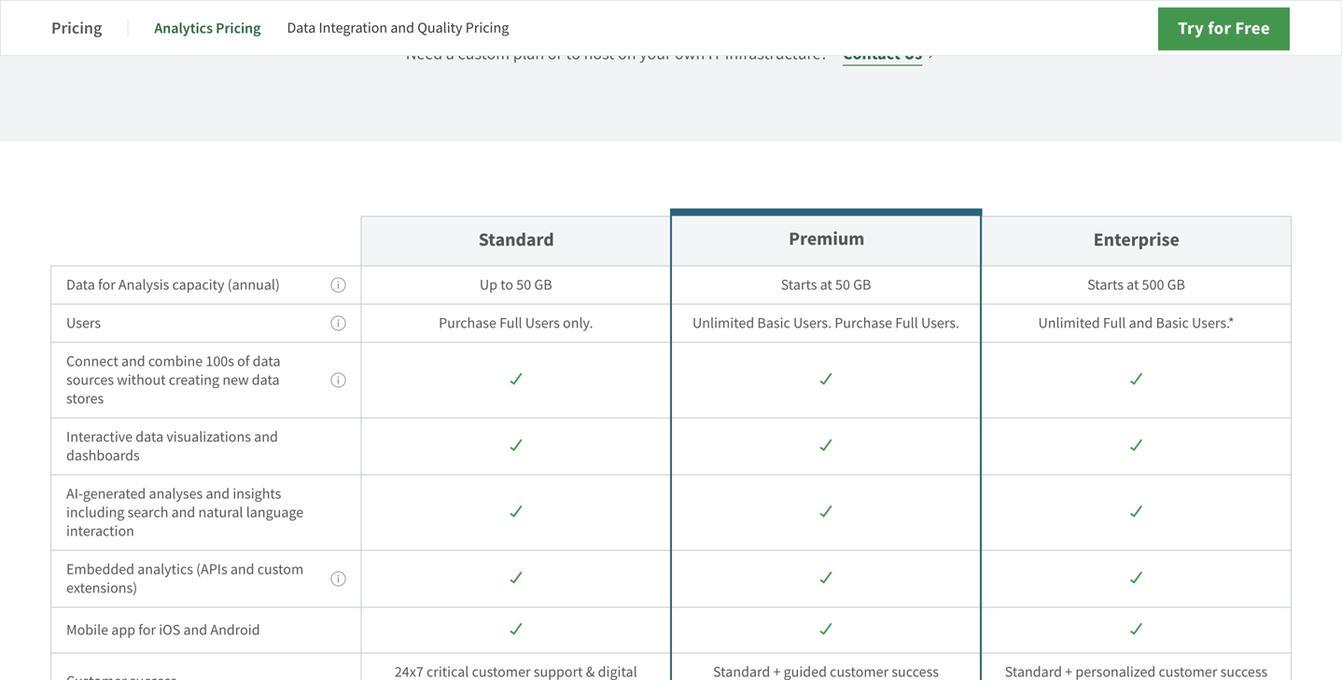 Task type: locate. For each thing, give the bounding box(es) containing it.
basic down the "starts at 50 gb"
[[757, 314, 790, 333]]

embedded analytics (apis and custom extensions)
[[66, 560, 304, 598]]

gb for starts at 50 gb
[[853, 275, 871, 294]]

data inside the pricing menu bar
[[287, 18, 316, 37]]

1 vertical spatial tooltip image
[[331, 372, 346, 388]]

purchase
[[439, 314, 496, 333], [835, 314, 892, 333]]

and up need
[[390, 18, 414, 37]]

and right the (apis
[[230, 560, 254, 579]]

starts up unlimited basic users. purchase full users.
[[781, 275, 817, 294]]

100s
[[206, 352, 234, 371]]

unlimited full and basic users.*
[[1038, 314, 1234, 333]]

1 purchase from the left
[[439, 314, 496, 333]]

infrastructure?
[[725, 43, 828, 64]]

to right the or
[[566, 43, 580, 64]]

0 horizontal spatial at
[[820, 275, 832, 294]]

0 horizontal spatial gb
[[534, 275, 552, 294]]

connect and combine 100s of data sources without creating new data stores
[[66, 352, 280, 408]]

0 horizontal spatial pricing
[[51, 17, 102, 39]]

for left ios
[[138, 621, 156, 640]]

1 at from the left
[[820, 275, 832, 294]]

data for data integration and quality pricing
[[287, 18, 316, 37]]

2 basic from the left
[[1156, 314, 1189, 333]]

0 horizontal spatial for
[[98, 275, 115, 294]]

at left the 500
[[1127, 275, 1139, 294]]

or
[[548, 43, 563, 64]]

1 horizontal spatial purchase
[[835, 314, 892, 333]]

search
[[127, 503, 168, 522]]

0 horizontal spatial 50
[[516, 275, 531, 294]]

for left analysis
[[98, 275, 115, 294]]

1 horizontal spatial starts
[[1087, 275, 1124, 294]]

1 horizontal spatial unlimited
[[1038, 314, 1100, 333]]

interaction
[[66, 522, 134, 541]]

3 full from the left
[[1103, 314, 1126, 333]]

0 horizontal spatial unlimited
[[692, 314, 754, 333]]

pricing menu bar
[[51, 6, 535, 50]]

at
[[820, 275, 832, 294], [1127, 275, 1139, 294]]

2 horizontal spatial gb
[[1167, 275, 1185, 294]]

language
[[246, 503, 303, 522]]

1 vertical spatial for
[[98, 275, 115, 294]]

0 vertical spatial for
[[1208, 16, 1231, 40]]

1 horizontal spatial for
[[138, 621, 156, 640]]

1 basic from the left
[[757, 314, 790, 333]]

free
[[1235, 16, 1270, 40]]

starts left the 500
[[1087, 275, 1124, 294]]

users left only.
[[525, 314, 560, 333]]

purchase full users only.
[[439, 314, 593, 333]]

1 vertical spatial data
[[66, 275, 95, 294]]

2 horizontal spatial full
[[1103, 314, 1126, 333]]

2 users from the left
[[525, 314, 560, 333]]

1 horizontal spatial data
[[287, 18, 316, 37]]

and right visualizations
[[254, 427, 278, 447]]

1 horizontal spatial gb
[[853, 275, 871, 294]]

1 horizontal spatial at
[[1127, 275, 1139, 294]]

(apis
[[196, 560, 227, 579]]

2 users. from the left
[[921, 314, 959, 333]]

1 50 from the left
[[516, 275, 531, 294]]

0 horizontal spatial custom
[[257, 560, 304, 579]]

full for unlimited
[[1103, 314, 1126, 333]]

try for free link
[[1158, 7, 1290, 50]]

standard
[[479, 227, 554, 252]]

custom down language on the bottom of page
[[257, 560, 304, 579]]

custom
[[458, 43, 510, 64], [257, 560, 304, 579]]

at for 50
[[820, 275, 832, 294]]

up
[[480, 275, 497, 294]]

purchase down up
[[439, 314, 496, 333]]

ai-
[[66, 484, 83, 504]]

0 horizontal spatial data
[[66, 275, 95, 294]]

unlimited basic users. purchase full users.
[[692, 314, 959, 333]]

2 horizontal spatial for
[[1208, 16, 1231, 40]]

data
[[287, 18, 316, 37], [66, 275, 95, 294]]

0 horizontal spatial basic
[[757, 314, 790, 333]]

generated
[[83, 484, 146, 504]]

and right connect
[[121, 352, 145, 371]]

data integration and quality pricing
[[287, 18, 509, 37]]

creating
[[169, 371, 219, 390]]

50 for to
[[516, 275, 531, 294]]

2 at from the left
[[1127, 275, 1139, 294]]

premium
[[789, 226, 865, 251]]

mobile
[[66, 621, 108, 640]]

full
[[499, 314, 522, 333], [895, 314, 918, 333], [1103, 314, 1126, 333]]

own
[[675, 43, 705, 64]]

0 vertical spatial data
[[287, 18, 316, 37]]

basic left users.*
[[1156, 314, 1189, 333]]

for
[[1208, 16, 1231, 40], [98, 275, 115, 294], [138, 621, 156, 640]]

1 starts from the left
[[781, 275, 817, 294]]

custom right a
[[458, 43, 510, 64]]

users
[[66, 314, 101, 333], [525, 314, 560, 333]]

1 gb from the left
[[534, 275, 552, 294]]

3 tooltip image from the top
[[331, 571, 346, 587]]

to
[[566, 43, 580, 64], [500, 275, 513, 294]]

gb right the 500
[[1167, 275, 1185, 294]]

extensions)
[[66, 579, 137, 598]]

us
[[904, 42, 922, 65]]

50 right up
[[516, 275, 531, 294]]

starts for starts at 500 gb
[[1087, 275, 1124, 294]]

interactive data visualizations and dashboards
[[66, 427, 278, 465]]

for right the try
[[1208, 16, 1231, 40]]

try
[[1178, 16, 1204, 40]]

tooltip image for data for analysis capacity (annual)
[[331, 277, 346, 293]]

1 unlimited from the left
[[692, 314, 754, 333]]

at up unlimited basic users. purchase full users.
[[820, 275, 832, 294]]

1 vertical spatial to
[[500, 275, 513, 294]]

and
[[390, 18, 414, 37], [1129, 314, 1153, 333], [121, 352, 145, 371], [254, 427, 278, 447], [206, 484, 230, 504], [171, 503, 195, 522], [230, 560, 254, 579], [183, 621, 207, 640]]

0 horizontal spatial starts
[[781, 275, 817, 294]]

it
[[708, 43, 722, 64]]

basic
[[757, 314, 790, 333], [1156, 314, 1189, 333]]

1 horizontal spatial users.
[[921, 314, 959, 333]]

50
[[516, 275, 531, 294], [835, 275, 850, 294]]

1 vertical spatial custom
[[257, 560, 304, 579]]

to right up
[[500, 275, 513, 294]]

3 gb from the left
[[1167, 275, 1185, 294]]

0 horizontal spatial purchase
[[439, 314, 496, 333]]

and right ios
[[183, 621, 207, 640]]

0 horizontal spatial users
[[66, 314, 101, 333]]

ai-generated analyses and insights including search and natural language interaction
[[66, 484, 303, 541]]

and down starts at 500 gb
[[1129, 314, 1153, 333]]

2 tooltip image from the top
[[331, 372, 346, 388]]

plan
[[513, 43, 544, 64]]

2 50 from the left
[[835, 275, 850, 294]]

a
[[446, 43, 454, 64]]

0 vertical spatial tooltip image
[[331, 277, 346, 293]]

1 horizontal spatial 50
[[835, 275, 850, 294]]

1 horizontal spatial full
[[895, 314, 918, 333]]

50 up unlimited basic users. purchase full users.
[[835, 275, 850, 294]]

analyses
[[149, 484, 203, 504]]

1 users from the left
[[66, 314, 101, 333]]

gb up unlimited basic users. purchase full users.
[[853, 275, 871, 294]]

gb for up to 50 gb
[[534, 275, 552, 294]]

unlimited image
[[820, 373, 832, 386], [1130, 373, 1142, 386], [510, 439, 522, 452], [820, 439, 832, 452], [1130, 505, 1142, 518], [510, 572, 522, 585]]

1 horizontal spatial to
[[566, 43, 580, 64]]

embedded
[[66, 560, 134, 579]]

data for analysis capacity (annual)
[[66, 275, 280, 294]]

2 unlimited from the left
[[1038, 314, 1100, 333]]

data left integration on the left top
[[287, 18, 316, 37]]

need
[[406, 43, 443, 64]]

data
[[253, 352, 280, 371], [252, 371, 280, 390], [136, 427, 163, 447]]

1 tooltip image from the top
[[331, 277, 346, 293]]

gb up "purchase full users only."
[[534, 275, 552, 294]]

try for free
[[1178, 16, 1270, 40]]

users.*
[[1192, 314, 1234, 333]]

2 gb from the left
[[853, 275, 871, 294]]

and inside embedded analytics (apis and custom extensions)
[[230, 560, 254, 579]]

0 vertical spatial to
[[566, 43, 580, 64]]

1 horizontal spatial custom
[[458, 43, 510, 64]]

data left analysis
[[66, 275, 95, 294]]

unlimited image
[[510, 373, 522, 386], [1130, 439, 1142, 452], [510, 505, 522, 518], [820, 505, 832, 518], [820, 572, 832, 585], [1130, 572, 1142, 585], [510, 623, 522, 636], [820, 623, 832, 636], [1130, 623, 1142, 636]]

purchase down the "starts at 50 gb"
[[835, 314, 892, 333]]

starts
[[781, 275, 817, 294], [1087, 275, 1124, 294]]

0 horizontal spatial users.
[[793, 314, 832, 333]]

2 vertical spatial tooltip image
[[331, 571, 346, 587]]

0 horizontal spatial full
[[499, 314, 522, 333]]

0 horizontal spatial to
[[500, 275, 513, 294]]

pricing
[[51, 17, 102, 39], [216, 18, 261, 38], [465, 18, 509, 37]]

gb
[[534, 275, 552, 294], [853, 275, 871, 294], [1167, 275, 1185, 294]]

1 horizontal spatial basic
[[1156, 314, 1189, 333]]

users.
[[793, 314, 832, 333], [921, 314, 959, 333]]

need a custom plan or to host on your own it infrastructure?
[[406, 43, 828, 64]]

1 full from the left
[[499, 314, 522, 333]]

2 starts from the left
[[1087, 275, 1124, 294]]

1 horizontal spatial users
[[525, 314, 560, 333]]

and inside interactive data visualizations and dashboards
[[254, 427, 278, 447]]

users up connect
[[66, 314, 101, 333]]

tooltip image
[[331, 277, 346, 293], [331, 372, 346, 388], [331, 571, 346, 587]]

unlimited
[[692, 314, 754, 333], [1038, 314, 1100, 333]]

2 horizontal spatial pricing
[[465, 18, 509, 37]]



Task type: vqa. For each thing, say whether or not it's contained in the screenshot.
Company image
no



Task type: describe. For each thing, give the bounding box(es) containing it.
host
[[584, 43, 614, 64]]

and inside the pricing menu bar
[[390, 18, 414, 37]]

and inside connect and combine 100s of data sources without creating new data stores
[[121, 352, 145, 371]]

tooltip image for embedded analytics (apis and custom extensions)
[[331, 571, 346, 587]]

on
[[618, 43, 636, 64]]

including
[[66, 503, 124, 522]]

at for 500
[[1127, 275, 1139, 294]]

contact us link
[[843, 41, 936, 67]]

app
[[111, 621, 135, 640]]

500
[[1142, 275, 1164, 294]]

combine
[[148, 352, 203, 371]]

analytics
[[137, 560, 193, 579]]

tooltip image for connect and combine 100s of data sources without creating new data stores
[[331, 372, 346, 388]]

analytics pricing
[[154, 18, 261, 38]]

starts at 500 gb
[[1087, 275, 1185, 294]]

only.
[[563, 314, 593, 333]]

2 vertical spatial for
[[138, 621, 156, 640]]

unlimited for unlimited full and basic users.*
[[1038, 314, 1100, 333]]

enterprise
[[1094, 227, 1180, 252]]

and left the insights
[[206, 484, 230, 504]]

analysis
[[118, 275, 169, 294]]

for for try
[[1208, 16, 1231, 40]]

analytics
[[154, 18, 213, 38]]

50 for at
[[835, 275, 850, 294]]

0 vertical spatial custom
[[458, 43, 510, 64]]

gb for starts at 500 gb
[[1167, 275, 1185, 294]]

tooltip image
[[331, 315, 346, 331]]

contact
[[843, 42, 901, 65]]

mobile app for ios and android
[[66, 621, 260, 640]]

data inside interactive data visualizations and dashboards
[[136, 427, 163, 447]]

data integration and quality pricing link
[[287, 6, 509, 50]]

natural
[[198, 503, 243, 522]]

starts for starts at 50 gb
[[781, 275, 817, 294]]

android
[[210, 621, 260, 640]]

of
[[237, 352, 250, 371]]

without
[[117, 371, 166, 390]]

for for data
[[98, 275, 115, 294]]

dashboards
[[66, 446, 140, 465]]

your
[[639, 43, 671, 64]]

capacity
[[172, 275, 224, 294]]

full for purchase
[[499, 314, 522, 333]]

visualizations
[[166, 427, 251, 447]]

interactive
[[66, 427, 133, 447]]

integration
[[319, 18, 387, 37]]

contact us
[[843, 42, 922, 65]]

connect
[[66, 352, 118, 371]]

new
[[222, 371, 249, 390]]

stores
[[66, 389, 104, 408]]

(annual)
[[227, 275, 280, 294]]

data for data for analysis capacity (annual)
[[66, 275, 95, 294]]

starts at 50 gb
[[781, 275, 871, 294]]

2 purchase from the left
[[835, 314, 892, 333]]

sources
[[66, 371, 114, 390]]

1 users. from the left
[[793, 314, 832, 333]]

ios
[[159, 621, 180, 640]]

and right "search" at the left bottom of page
[[171, 503, 195, 522]]

unlimited for unlimited basic users. purchase full users.
[[692, 314, 754, 333]]

quality
[[417, 18, 462, 37]]

1 horizontal spatial pricing
[[216, 18, 261, 38]]

analytics pricing link
[[154, 6, 261, 50]]

2 full from the left
[[895, 314, 918, 333]]

custom inside embedded analytics (apis and custom extensions)
[[257, 560, 304, 579]]

up to 50 gb
[[480, 275, 552, 294]]

insights
[[233, 484, 281, 504]]



